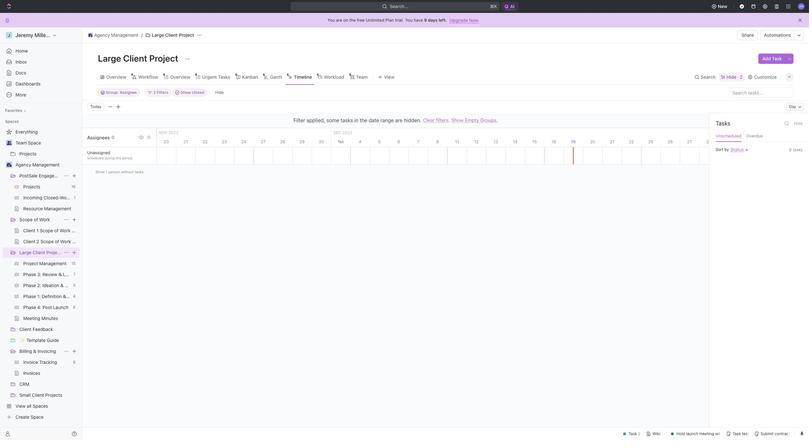 Task type: locate. For each thing, give the bounding box(es) containing it.
view for view
[[384, 74, 395, 80]]

phase 1: definition & onboarding link
[[23, 292, 92, 302]]

1 vertical spatial work
[[60, 228, 71, 234]]

2023 right nov
[[169, 131, 178, 135]]

0 horizontal spatial spaces
[[5, 119, 19, 124]]

1 vertical spatial hide button
[[793, 120, 805, 128]]

1 horizontal spatial show
[[181, 90, 191, 95]]

of down 'resource'
[[34, 217, 38, 223]]

agency management
[[94, 32, 138, 38], [16, 162, 60, 168]]

engagements
[[39, 173, 67, 179]]

1 phase from the top
[[23, 272, 36, 278]]

6 down filter applied, some tasks in the date range are hidden. clear filters . show empty groups . at the top of the page
[[398, 139, 401, 144]]

2 2023 from the left
[[343, 131, 352, 135]]

scope inside client 1 scope of work docs link
[[40, 228, 53, 234]]

hide down urgent tasks link
[[215, 90, 224, 95]]

0 horizontal spatial 27
[[261, 139, 266, 144]]

0 vertical spatial agency management link
[[86, 31, 140, 39]]

4:
[[37, 305, 41, 311]]

phase left 4:
[[23, 305, 36, 311]]

agency management link
[[86, 31, 140, 39], [16, 160, 78, 170]]

spaces down small client projects
[[33, 404, 48, 410]]

incoming closed-won deals link
[[23, 193, 82, 203]]

scope down 'resource'
[[19, 217, 33, 223]]

meeting minutes link
[[23, 314, 78, 324]]

4 right the st
[[359, 139, 362, 144]]

20 down nov 2023
[[164, 139, 169, 144]]

1 horizontal spatial 0
[[790, 148, 792, 153]]

1 vertical spatial docs
[[72, 228, 82, 234]]

0 horizontal spatial large
[[19, 250, 32, 256]]

hide button
[[213, 89, 227, 97], [793, 120, 805, 128]]

0 horizontal spatial view
[[16, 404, 26, 410]]

docs down inbox
[[16, 70, 26, 76]]

team for team space
[[16, 140, 27, 146]]

you
[[328, 17, 335, 23], [406, 17, 413, 23]]

projects link down team space link
[[19, 149, 78, 159]]

1 21 from the left
[[184, 139, 188, 144]]

team left view button on the left of the page
[[356, 74, 368, 80]]

1:
[[37, 294, 41, 300]]

1 vertical spatial launch
[[53, 305, 68, 311]]

1 horizontal spatial 5
[[379, 139, 381, 144]]

2 horizontal spatial hide
[[795, 121, 803, 126]]

incoming closed-won deals
[[23, 195, 82, 201]]

2 horizontal spatial show
[[452, 117, 464, 123]]

1 horizontal spatial agency
[[94, 32, 110, 38]]

15 right 14
[[533, 139, 537, 144]]

agency management link left /
[[86, 31, 140, 39]]

& for launch
[[59, 272, 62, 278]]

workload
[[324, 74, 344, 80]]

2 phase from the top
[[23, 283, 36, 289]]

1 vertical spatial 0
[[790, 148, 792, 153]]

1 vertical spatial projects link
[[23, 182, 69, 192]]

2 vertical spatial hide
[[795, 121, 803, 126]]

. up 13
[[497, 118, 498, 123]]

0 horizontal spatial 4
[[73, 294, 76, 299]]

space down everything link
[[28, 140, 41, 146]]

show left closed
[[181, 90, 191, 95]]

1 st
[[338, 139, 344, 144]]

0 horizontal spatial tasks
[[218, 74, 230, 80]]

0 vertical spatial are
[[336, 17, 343, 23]]

dashboards
[[16, 81, 41, 87]]

show left empty
[[452, 117, 464, 123]]

1 vertical spatial tasks
[[794, 148, 803, 153]]

assignees 0
[[87, 135, 114, 140]]

meeting minutes
[[23, 316, 58, 322]]

work down client 1 scope of work docs link
[[60, 239, 71, 245]]

2 vertical spatial show
[[95, 170, 105, 174]]

overview link up show closed button
[[169, 73, 190, 82]]

0 vertical spatial 4
[[359, 139, 362, 144]]

16
[[71, 185, 76, 189]]

1 down dec
[[338, 139, 340, 144]]

invoice tracking
[[23, 360, 57, 366]]

1 horizontal spatial 27
[[688, 139, 693, 144]]

1 vertical spatial view
[[16, 404, 26, 410]]

0 vertical spatial spaces
[[5, 119, 19, 124]]

0 horizontal spatial show
[[95, 170, 105, 174]]

urgent
[[202, 74, 217, 80]]

0 horizontal spatial agency management link
[[16, 160, 78, 170]]

1 vertical spatial the
[[360, 118, 368, 123]]

tasks inside filter applied, some tasks in the date range are hidden. clear filters . show empty groups .
[[341, 118, 353, 123]]

0 vertical spatial large
[[152, 32, 164, 38]]

now
[[469, 17, 479, 23]]

scope inside client 2 scope of work docs link
[[40, 239, 54, 245]]

overview link up "group:"
[[105, 73, 126, 82]]

4 phase from the top
[[23, 305, 36, 311]]

team
[[356, 74, 368, 80], [16, 140, 27, 146]]

0 vertical spatial the
[[350, 17, 356, 23]]

. right clear
[[449, 118, 450, 123]]

0 horizontal spatial 20
[[164, 139, 169, 144]]

group: assignee
[[106, 90, 137, 95]]

closed
[[192, 90, 204, 95]]

2 for client 2 scope of work docs
[[37, 239, 39, 245]]

22 left 23
[[203, 139, 208, 144]]

0 vertical spatial launch
[[63, 272, 78, 278]]

docs up the client 2 scope of work docs
[[72, 228, 82, 234]]

you left the have
[[406, 17, 413, 23]]

space inside 'link'
[[31, 415, 44, 421]]

phase 4: post launch link
[[23, 303, 71, 313]]

are inside you are on the free unlimited plan trial. you have 9 days left. upgrade now
[[336, 17, 343, 23]]

phase inside "link"
[[23, 305, 36, 311]]

2 horizontal spatial large
[[152, 32, 164, 38]]

0 horizontal spatial hide
[[215, 90, 224, 95]]

0 horizontal spatial 28
[[280, 139, 285, 144]]

1 vertical spatial 5
[[73, 284, 76, 288]]

show inside button
[[181, 90, 191, 95]]

phase left '1:'
[[23, 294, 36, 300]]

work down the resource management
[[39, 217, 50, 223]]

docs down client 1 scope of work docs link
[[72, 239, 83, 245]]

phase left the 3: at the left bottom of the page
[[23, 272, 36, 278]]

✨ template guide link
[[19, 336, 78, 346]]

unlimited
[[366, 17, 385, 23]]

phase for phase 4: post launch
[[23, 305, 36, 311]]

28
[[280, 139, 285, 144], [707, 139, 712, 144]]

2 vertical spatial scope
[[40, 239, 54, 245]]

hide button down day button at the top right of the page
[[793, 120, 805, 128]]

& right the ideation
[[60, 283, 64, 289]]

0 horizontal spatial 7
[[73, 273, 76, 277]]

7
[[417, 139, 420, 144], [73, 273, 76, 277]]

1 horizontal spatial overview
[[170, 74, 190, 80]]

20
[[164, 139, 169, 144], [591, 139, 596, 144]]

more
[[16, 92, 26, 98]]

0 vertical spatial 2
[[740, 74, 743, 80]]

0 horizontal spatial 2023
[[169, 131, 178, 135]]

0 vertical spatial view
[[384, 74, 395, 80]]

billing & invoicing
[[19, 349, 56, 355]]

5
[[379, 139, 381, 144], [73, 284, 76, 288]]

0 vertical spatial tasks
[[341, 118, 353, 123]]

scope down scope of work link
[[40, 228, 53, 234]]

hide right search
[[727, 74, 737, 80]]

6 down onboarding
[[73, 305, 76, 310]]

large client project link right /
[[144, 31, 196, 39]]

applied,
[[307, 118, 325, 123]]

23
[[222, 139, 227, 144]]

1 2023 from the left
[[169, 131, 178, 135]]

20 right 19
[[591, 139, 596, 144]]

team right user group icon
[[16, 140, 27, 146]]

large client project up workflow link
[[98, 53, 180, 64]]

management left /
[[111, 32, 138, 38]]

0 horizontal spatial are
[[336, 17, 343, 23]]

2 left filters
[[153, 90, 156, 95]]

hide for hide button to the top
[[215, 90, 224, 95]]

4
[[359, 139, 362, 144], [73, 294, 76, 299]]

0 horizontal spatial 5
[[73, 284, 76, 288]]

1 . from the left
[[449, 118, 450, 123]]

scope down client 1 scope of work docs link
[[40, 239, 54, 245]]

phase 3: review & launch
[[23, 272, 78, 278]]

group:
[[106, 90, 119, 95]]

2 vertical spatial 6
[[73, 360, 76, 365]]

1 vertical spatial hide
[[215, 90, 224, 95]]

guide
[[47, 338, 59, 344]]

small client projects
[[19, 393, 62, 399]]

projects down team space
[[19, 151, 36, 157]]

dashboards link
[[3, 79, 80, 89]]

15 up production on the left bottom
[[71, 262, 76, 266]]

client 1 scope of work docs
[[23, 228, 82, 234]]

space down 'view all spaces' link
[[31, 415, 44, 421]]

agency up postsale
[[16, 162, 31, 168]]

7 inside tree
[[73, 273, 76, 277]]

7 up production on the left bottom
[[73, 273, 76, 277]]

1 horizontal spatial view
[[384, 74, 395, 80]]

status
[[731, 147, 745, 153]]

✨
[[19, 338, 25, 344]]

tree
[[3, 127, 92, 423]]

4 down production on the left bottom
[[73, 294, 76, 299]]

work up the client 2 scope of work docs
[[60, 228, 71, 234]]

0 horizontal spatial 22
[[203, 139, 208, 144]]

6 up invoices "link"
[[73, 360, 76, 365]]

1 overview from the left
[[106, 74, 126, 80]]

0 vertical spatial 7
[[417, 139, 420, 144]]

hide down day button at the top right of the page
[[795, 121, 803, 126]]

15 inside tree
[[71, 262, 76, 266]]

spaces down favorites
[[5, 119, 19, 124]]

phase left 2:
[[23, 283, 36, 289]]

phase for phase 2: ideation & production
[[23, 283, 36, 289]]

0 horizontal spatial 21
[[184, 139, 188, 144]]

projects down crm "link"
[[45, 393, 62, 399]]

team space
[[16, 140, 41, 146]]

scope for 1
[[40, 228, 53, 234]]

1 horizontal spatial 2
[[153, 90, 156, 95]]

0 horizontal spatial tasks
[[135, 170, 144, 174]]

7 left '8'
[[417, 139, 420, 144]]

share button
[[738, 30, 759, 40]]

launch up production on the left bottom
[[63, 272, 78, 278]]

0 horizontal spatial overview
[[106, 74, 126, 80]]

show for show 1 person without tasks
[[95, 170, 105, 174]]

the inside you are on the free unlimited plan trial. you have 9 days left. upgrade now
[[350, 17, 356, 23]]

unscheduled
[[716, 134, 742, 139]]

27 right 26
[[688, 139, 693, 144]]

phase 1: definition & onboarding
[[23, 294, 92, 300]]

team for team
[[356, 74, 368, 80]]

3:
[[37, 272, 41, 278]]

management down incoming closed-won deals link
[[44, 206, 71, 212]]

project management link
[[23, 259, 69, 269]]

1 overview link from the left
[[105, 73, 126, 82]]

business time image
[[7, 163, 11, 167]]

view button
[[376, 70, 397, 85]]

tasks right urgent
[[218, 74, 230, 80]]

1 horizontal spatial 22
[[629, 139, 634, 144]]

invoice
[[23, 360, 38, 366]]

1 vertical spatial spaces
[[33, 404, 48, 410]]

5 up onboarding
[[73, 284, 76, 288]]

tasks inside urgent tasks link
[[218, 74, 230, 80]]

filters
[[157, 90, 168, 95]]

& right definition
[[63, 294, 66, 300]]

by
[[725, 147, 730, 152]]

launch down phase 1: definition & onboarding link
[[53, 305, 68, 311]]

hide for right hide button
[[795, 121, 803, 126]]

invoice tracking link
[[23, 358, 71, 368]]

large client project link up project management
[[19, 248, 62, 258]]

agency management link up postsale engagements
[[16, 160, 78, 170]]

1 horizontal spatial the
[[360, 118, 368, 123]]

1 horizontal spatial team
[[356, 74, 368, 80]]

filters
[[436, 117, 449, 123]]

all
[[27, 404, 31, 410]]

projects up the incoming on the left of the page
[[23, 184, 40, 190]]

projects link
[[19, 149, 78, 159], [23, 182, 69, 192]]

tree containing everything
[[3, 127, 92, 423]]

date
[[369, 118, 379, 123]]

show left person
[[95, 170, 105, 174]]

minutes
[[41, 316, 58, 322]]

space for create space
[[31, 415, 44, 421]]

new
[[718, 4, 728, 9]]

2 horizontal spatial 2
[[740, 74, 743, 80]]

18
[[552, 139, 557, 144]]

1 22 from the left
[[203, 139, 208, 144]]

tasks up unscheduled
[[716, 120, 731, 127]]

are inside filter applied, some tasks in the date range are hidden. clear filters . show empty groups .
[[396, 118, 403, 123]]

0 inside assignees 0
[[112, 135, 114, 140]]

projects link down postsale engagements link
[[23, 182, 69, 192]]

definition
[[42, 294, 62, 300]]

8
[[437, 139, 439, 144]]

the right "on"
[[350, 17, 356, 23]]

are right range
[[396, 118, 403, 123]]

hide button down urgent tasks link
[[213, 89, 227, 97]]

22 left 25
[[629, 139, 634, 144]]

of up the client 2 scope of work docs
[[54, 228, 58, 234]]

business time image
[[88, 34, 93, 37]]

1 vertical spatial 15
[[71, 262, 76, 266]]

2 left customize button
[[740, 74, 743, 80]]

2 down client 1 scope of work docs link
[[37, 239, 39, 245]]

1 horizontal spatial 15
[[533, 139, 537, 144]]

5 down date
[[379, 139, 381, 144]]

overview up show closed button
[[170, 74, 190, 80]]

0 vertical spatial 0
[[112, 135, 114, 140]]

0 vertical spatial hide
[[727, 74, 737, 80]]

& right review
[[59, 272, 62, 278]]

2 you from the left
[[406, 17, 413, 23]]

1 horizontal spatial 7
[[417, 139, 420, 144]]

0 horizontal spatial agency management
[[16, 162, 60, 168]]

0 horizontal spatial hide button
[[213, 89, 227, 97]]

scope of work
[[19, 217, 50, 223]]

large client project up project management
[[19, 250, 62, 256]]

space
[[28, 140, 41, 146], [31, 415, 44, 421]]

scheduled
[[87, 156, 104, 160]]

1 vertical spatial agency management
[[16, 162, 60, 168]]

11
[[455, 139, 459, 144]]

of for 2
[[55, 239, 59, 245]]

& for onboarding
[[63, 294, 66, 300]]

.
[[449, 118, 450, 123], [497, 118, 498, 123]]

2 overview from the left
[[170, 74, 190, 80]]

0 horizontal spatial overview link
[[105, 73, 126, 82]]

large client project right /
[[152, 32, 194, 38]]

& right billing
[[33, 349, 36, 355]]

1 vertical spatial team
[[16, 140, 27, 146]]

0 vertical spatial team
[[356, 74, 368, 80]]

2 vertical spatial of
[[55, 239, 59, 245]]

you left "on"
[[328, 17, 335, 23]]

view left all at the left of the page
[[16, 404, 26, 410]]

management
[[111, 32, 138, 38], [32, 162, 60, 168], [44, 206, 71, 212], [39, 261, 67, 267]]

1
[[338, 139, 340, 144], [106, 170, 107, 174], [74, 196, 76, 200], [37, 228, 39, 234]]

agency management up postsale engagements
[[16, 162, 60, 168]]

assignee
[[120, 90, 137, 95]]

hidden.
[[404, 118, 422, 123]]

15
[[533, 139, 537, 144], [71, 262, 76, 266]]

agency
[[94, 32, 110, 38], [16, 162, 31, 168]]

agency right business time image
[[94, 32, 110, 38]]

1 horizontal spatial 2023
[[343, 131, 352, 135]]

1 vertical spatial 7
[[73, 273, 76, 277]]

0 vertical spatial tasks
[[218, 74, 230, 80]]

1 vertical spatial agency
[[16, 162, 31, 168]]

the right in
[[360, 118, 368, 123]]

/
[[141, 32, 143, 38]]

12
[[475, 139, 479, 144]]

1 horizontal spatial agency management link
[[86, 31, 140, 39]]

management up phase 3: review & launch at the bottom left
[[39, 261, 67, 267]]

0 horizontal spatial large client project link
[[19, 248, 62, 258]]

1 vertical spatial of
[[54, 228, 58, 234]]

agency management left /
[[94, 32, 138, 38]]

view for view all spaces
[[16, 404, 26, 410]]

1 vertical spatial projects
[[23, 184, 40, 190]]

the
[[350, 17, 356, 23], [360, 118, 368, 123]]

2023 right dec
[[343, 131, 352, 135]]

of down client 1 scope of work docs link
[[55, 239, 59, 245]]

1 right won
[[74, 196, 76, 200]]

1 horizontal spatial 20
[[591, 139, 596, 144]]

team inside tree
[[16, 140, 27, 146]]

2 inside tree
[[37, 239, 39, 245]]

view right team link
[[384, 74, 395, 80]]

st
[[340, 139, 344, 144]]

filter
[[294, 118, 305, 123]]

2 vertical spatial large
[[19, 250, 32, 256]]

0 horizontal spatial you
[[328, 17, 335, 23]]

0 horizontal spatial the
[[350, 17, 356, 23]]

view all spaces
[[16, 404, 48, 410]]

view inside button
[[384, 74, 395, 80]]

27 right 24
[[261, 139, 266, 144]]

1 vertical spatial large
[[98, 53, 121, 64]]

2 21 from the left
[[610, 139, 615, 144]]

overview up "group:"
[[106, 74, 126, 80]]

2 horizontal spatial tasks
[[794, 148, 803, 153]]

plan
[[386, 17, 394, 23]]

2 vertical spatial 2
[[37, 239, 39, 245]]

3 phase from the top
[[23, 294, 36, 300]]

2 vertical spatial large client project
[[19, 250, 62, 256]]

0 vertical spatial show
[[181, 90, 191, 95]]

0 vertical spatial 15
[[533, 139, 537, 144]]

are left "on"
[[336, 17, 343, 23]]

scope
[[19, 217, 33, 223], [40, 228, 53, 234], [40, 239, 54, 245]]

1 horizontal spatial .
[[497, 118, 498, 123]]

view inside tree
[[16, 404, 26, 410]]



Task type: describe. For each thing, give the bounding box(es) containing it.
inbox link
[[3, 57, 80, 67]]

1 vertical spatial tasks
[[716, 120, 731, 127]]

show inside filter applied, some tasks in the date range are hidden. clear filters . show empty groups .
[[452, 117, 464, 123]]

empty
[[465, 117, 479, 123]]

in
[[355, 118, 359, 123]]

inbox
[[16, 59, 27, 65]]

1 20 from the left
[[164, 139, 169, 144]]

show closed button
[[173, 89, 207, 97]]

phase for phase 1: definition & onboarding
[[23, 294, 36, 300]]

on
[[344, 17, 349, 23]]

Search tasks... text field
[[729, 88, 794, 98]]

phase 2: ideation & production link
[[23, 281, 88, 291]]

tracking
[[39, 360, 57, 366]]

timeline
[[294, 74, 312, 80]]

favorites
[[5, 108, 22, 113]]

jeremy miller's workspace, , element
[[6, 32, 12, 38]]

template
[[26, 338, 46, 344]]

workload link
[[323, 73, 344, 82]]

2 . from the left
[[497, 118, 498, 123]]

& for production
[[60, 283, 64, 289]]

free
[[357, 17, 365, 23]]

small client projects link
[[19, 391, 78, 401]]

docs link
[[3, 68, 80, 78]]

1 vertical spatial large client project
[[98, 53, 180, 64]]

dec 2023
[[334, 131, 352, 135]]

⌘k
[[490, 4, 497, 9]]

invoices
[[23, 371, 40, 377]]

work for 1
[[60, 228, 71, 234]]

ai button
[[502, 2, 519, 11]]

postsale engagements
[[19, 173, 67, 179]]

during
[[105, 156, 115, 160]]

1 horizontal spatial large
[[98, 53, 121, 64]]

1 down scope of work link
[[37, 228, 39, 234]]

2 for hide 2
[[740, 74, 743, 80]]

docs for client 1 scope of work docs
[[72, 228, 82, 234]]

jeremy miller's workspace
[[16, 32, 80, 38]]

filter applied, some tasks in the date range are hidden. clear filters . show empty groups .
[[294, 117, 498, 123]]

small
[[19, 393, 31, 399]]

2023 for nov 2023
[[169, 131, 178, 135]]

launch inside "link"
[[53, 305, 68, 311]]

urgent tasks link
[[201, 73, 230, 82]]

groups
[[481, 117, 497, 123]]

show for show closed
[[181, 90, 191, 95]]

13
[[494, 139, 498, 144]]

create space link
[[3, 413, 78, 423]]

view button
[[376, 73, 397, 82]]

days
[[428, 17, 438, 23]]

0 vertical spatial docs
[[16, 70, 26, 76]]

user group image
[[7, 141, 11, 145]]

1 you from the left
[[328, 17, 335, 23]]

nov 2023
[[159, 131, 178, 135]]

1 vertical spatial agency management link
[[16, 160, 78, 170]]

19
[[571, 139, 576, 144]]

team space link
[[16, 138, 78, 148]]

0 vertical spatial 6
[[398, 139, 401, 144]]

0 vertical spatial work
[[39, 217, 50, 223]]

resource
[[23, 206, 43, 212]]

phase 2: ideation & production
[[23, 283, 88, 289]]

2 inside dropdown button
[[153, 90, 156, 95]]

1 horizontal spatial 4
[[359, 139, 362, 144]]

add task
[[763, 56, 783, 61]]

2 20 from the left
[[591, 139, 596, 144]]

have
[[414, 17, 423, 23]]

0 vertical spatial large client project link
[[144, 31, 196, 39]]

team link
[[355, 73, 368, 82]]

projects inside small client projects link
[[45, 393, 62, 399]]

6 for invoice tracking
[[73, 360, 76, 365]]

status button
[[730, 147, 745, 153]]

1 horizontal spatial spaces
[[33, 404, 48, 410]]

2 filters
[[153, 90, 168, 95]]

everything link
[[3, 127, 78, 137]]

1 horizontal spatial hide button
[[793, 120, 805, 128]]

0 vertical spatial hide button
[[213, 89, 227, 97]]

14
[[513, 139, 518, 144]]

sidebar navigation
[[0, 27, 92, 441]]

feedback
[[33, 327, 53, 333]]

1 vertical spatial large client project link
[[19, 248, 62, 258]]

everything
[[16, 129, 38, 135]]

24
[[241, 139, 247, 144]]

the inside filter applied, some tasks in the date range are hidden. clear filters . show empty groups .
[[360, 118, 368, 123]]

hide 2
[[727, 74, 743, 80]]

this
[[116, 156, 121, 160]]

0 vertical spatial agency
[[94, 32, 110, 38]]

nov
[[159, 131, 168, 135]]

✨ template guide
[[19, 338, 59, 344]]

jm
[[800, 4, 804, 8]]

agency inside tree
[[16, 162, 31, 168]]

1 27 from the left
[[261, 139, 266, 144]]

scope for 2
[[40, 239, 54, 245]]

deals
[[71, 195, 82, 201]]

5 inside tree
[[73, 284, 76, 288]]

client feedback link
[[19, 325, 78, 335]]

search...
[[390, 4, 409, 9]]

sort
[[716, 147, 724, 152]]

work for 2
[[60, 239, 71, 245]]

2 27 from the left
[[688, 139, 693, 144]]

dec
[[334, 131, 342, 135]]

2 22 from the left
[[629, 139, 634, 144]]

client feedback
[[19, 327, 53, 333]]

home
[[16, 48, 28, 54]]

new button
[[709, 1, 732, 12]]

client 1 scope of work docs link
[[23, 226, 82, 236]]

scope inside scope of work link
[[19, 217, 33, 223]]

1 horizontal spatial hide
[[727, 74, 737, 80]]

25
[[649, 139, 654, 144]]

4 inside sidebar navigation
[[73, 294, 76, 299]]

large inside tree
[[19, 250, 32, 256]]

miller's
[[35, 32, 52, 38]]

2 28 from the left
[[707, 139, 712, 144]]

postsale engagements link
[[19, 171, 67, 181]]

crm
[[19, 382, 29, 388]]

share
[[742, 32, 755, 38]]

range
[[381, 118, 394, 123]]

0 vertical spatial large client project
[[152, 32, 194, 38]]

phase for phase 3: review & launch
[[23, 272, 36, 278]]

workflow link
[[137, 73, 158, 82]]

0 vertical spatial of
[[34, 217, 38, 223]]

2 filters button
[[145, 89, 171, 97]]

workspace
[[53, 32, 80, 38]]

kanban link
[[241, 73, 258, 82]]

search button
[[693, 73, 718, 82]]

upgrade now link
[[450, 17, 479, 23]]

show 1 person without tasks
[[95, 170, 144, 174]]

favorites button
[[3, 107, 29, 115]]

of for 1
[[54, 228, 58, 234]]

management up postsale engagements
[[32, 162, 60, 168]]

tree inside sidebar navigation
[[3, 127, 92, 423]]

0 vertical spatial projects
[[19, 151, 36, 157]]

postsale
[[19, 173, 38, 179]]

1 horizontal spatial agency management
[[94, 32, 138, 38]]

0 vertical spatial 5
[[379, 139, 381, 144]]

billing
[[19, 349, 32, 355]]

billing & invoicing link
[[19, 347, 61, 357]]

26
[[668, 139, 673, 144]]

2023 for dec 2023
[[343, 131, 352, 135]]

docs for client 2 scope of work docs
[[72, 239, 83, 245]]

agency management inside sidebar navigation
[[16, 162, 60, 168]]

post
[[43, 305, 52, 311]]

space for team space
[[28, 140, 41, 146]]

customize button
[[746, 73, 779, 82]]

0 vertical spatial projects link
[[19, 149, 78, 159]]

6 for phase 4: post launch
[[73, 305, 76, 310]]

1 left person
[[106, 170, 107, 174]]

view all spaces link
[[3, 402, 78, 412]]

sort by
[[716, 147, 730, 152]]

jeremy
[[16, 32, 33, 38]]

1 28 from the left
[[280, 139, 285, 144]]

closed-
[[44, 195, 60, 201]]

2 overview link from the left
[[169, 73, 190, 82]]

large client project inside sidebar navigation
[[19, 250, 62, 256]]



Task type: vqa. For each thing, say whether or not it's contained in the screenshot.


